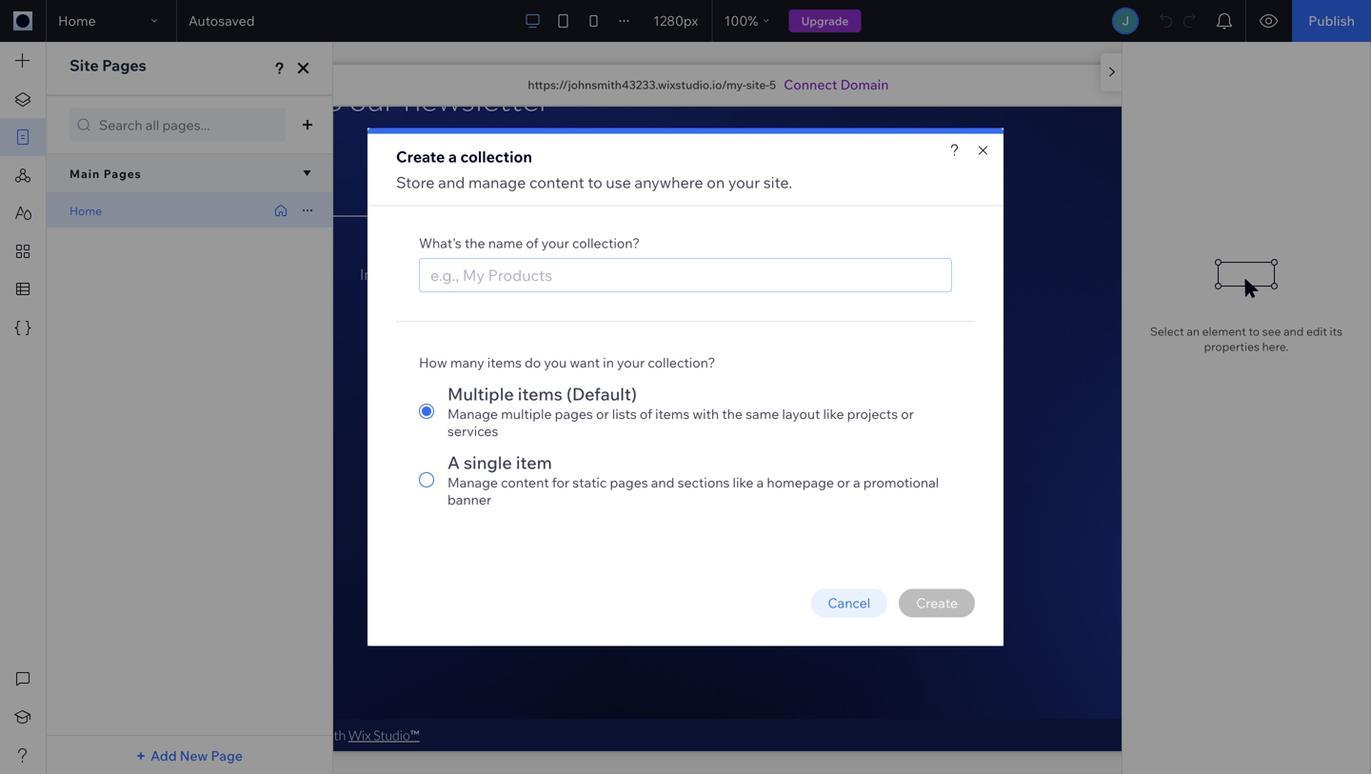 Task type: locate. For each thing, give the bounding box(es) containing it.
1280
[[653, 12, 684, 29]]

here.
[[1262, 339, 1289, 354]]

100 %
[[724, 12, 758, 29]]

connect domain button
[[784, 75, 889, 94]]

pages for site pages
[[102, 56, 146, 75]]

pages
[[102, 56, 146, 75], [104, 166, 142, 181]]

site-
[[746, 78, 770, 92]]

new
[[180, 747, 208, 764]]

pages right site
[[102, 56, 146, 75]]

1 vertical spatial home
[[70, 204, 102, 218]]

0 vertical spatial home
[[58, 12, 96, 29]]

home up site
[[58, 12, 96, 29]]

px
[[684, 12, 698, 29]]

properties
[[1204, 339, 1260, 354]]

its
[[1330, 324, 1343, 338]]

to
[[1249, 324, 1260, 338]]

connect
[[784, 76, 837, 93]]

add
[[151, 747, 177, 764]]

domain
[[840, 76, 889, 93]]

1 vertical spatial pages
[[104, 166, 142, 181]]

pages right main
[[104, 166, 142, 181]]

home down main
[[70, 204, 102, 218]]

add new page
[[151, 747, 243, 764]]

%
[[748, 12, 758, 29]]

pages for main pages
[[104, 166, 142, 181]]

home
[[58, 12, 96, 29], [70, 204, 102, 218]]

select an element to see and edit its properties here.
[[1150, 324, 1343, 354]]

Search all pages... text field
[[70, 108, 286, 142]]

0 vertical spatial pages
[[102, 56, 146, 75]]

main pages
[[70, 166, 142, 181]]



Task type: describe. For each thing, give the bounding box(es) containing it.
site pages
[[70, 56, 146, 75]]

publish button
[[1292, 0, 1371, 42]]

5
[[769, 78, 776, 92]]

https://johnsmith43233.wixstudio.io/my-
[[528, 78, 746, 92]]

page
[[211, 747, 243, 764]]

element
[[1202, 324, 1246, 338]]

site
[[70, 56, 99, 75]]

https://johnsmith43233.wixstudio.io/my-site-5 connect domain
[[528, 76, 889, 93]]

an
[[1187, 324, 1200, 338]]

autosaved
[[189, 12, 255, 29]]

publish
[[1308, 12, 1355, 29]]

1280 px
[[653, 12, 698, 29]]

edit
[[1306, 324, 1327, 338]]

main
[[70, 166, 100, 181]]

add new page button
[[135, 741, 244, 771]]

100
[[724, 12, 748, 29]]

select
[[1150, 324, 1184, 338]]

and
[[1284, 324, 1304, 338]]

see
[[1262, 324, 1281, 338]]



Task type: vqa. For each thing, say whether or not it's contained in the screenshot.
properties at the right top
yes



